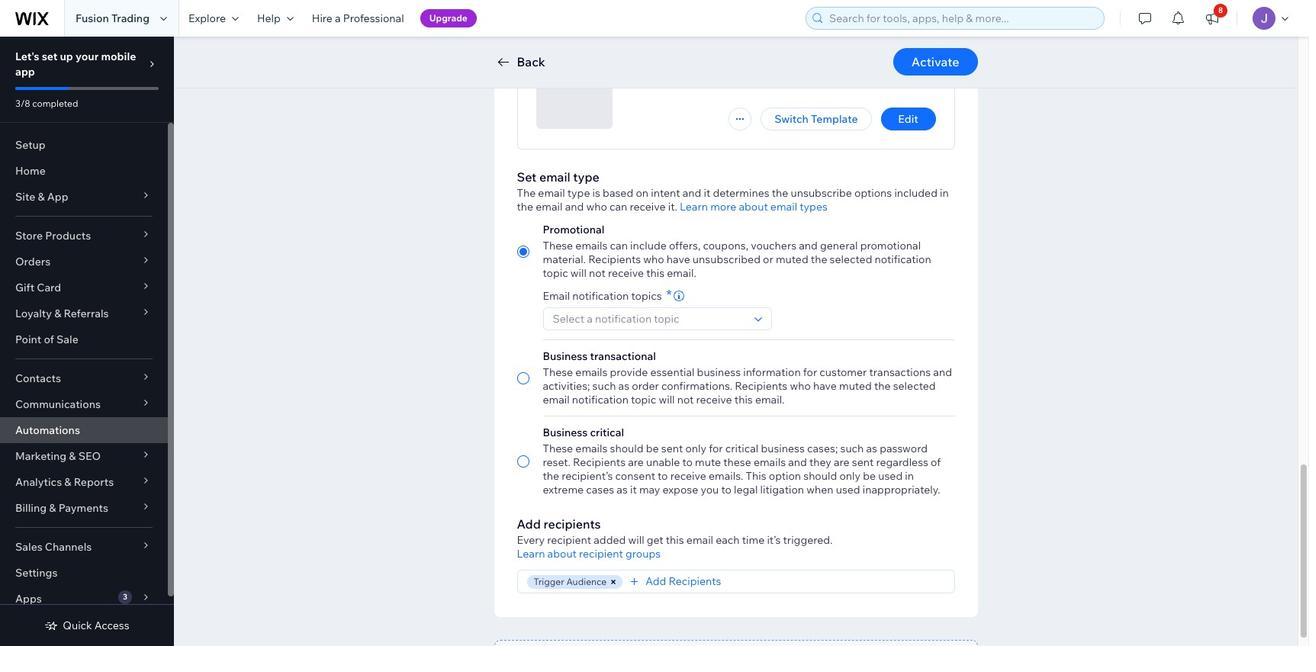 Task type: vqa. For each thing, say whether or not it's contained in the screenshot.
reset.
yes



Task type: describe. For each thing, give the bounding box(es) containing it.
setup
[[15, 138, 46, 152]]

set
[[517, 169, 537, 185]]

email notification topics *
[[543, 286, 672, 304]]

billing
[[15, 501, 47, 515]]

each
[[716, 534, 740, 547]]

home link
[[0, 158, 168, 184]]

or
[[763, 253, 774, 266]]

email left types
[[771, 200, 798, 214]]

app
[[47, 190, 68, 204]]

0 horizontal spatial to
[[658, 469, 668, 483]]

learn more about email types link
[[680, 200, 828, 214]]

mobile
[[101, 50, 136, 63]]

analytics
[[15, 476, 62, 489]]

of inside business critical these emails should be sent only for critical business cases; such as password reset. recipients are unable to mute these emails and they are sent regardless of the recipient's consent to receive emails. this option should only be used in extreme cases as it may expose you to legal litigation when used inappropriately.
[[931, 456, 941, 469]]

seo
[[78, 450, 101, 463]]

the email type is based on intent and it determines the unsubscribe options included in the email and who can receive it.
[[517, 186, 949, 214]]

a
[[335, 11, 341, 25]]

add for recipients
[[646, 575, 667, 589]]

professional
[[343, 11, 404, 25]]

help button
[[248, 0, 303, 37]]

receive inside promotional these emails can include offers, coupons, vouchers and general promotional material. recipients who have unsubscribed or muted the selected notification topic will not receive this email.
[[608, 266, 644, 280]]

loyalty & referrals
[[15, 307, 109, 321]]

orders
[[15, 255, 51, 269]]

activate
[[912, 54, 960, 69]]

recipients down add recipients every recipient added will get this email each time it's triggered. learn about recipient groups
[[669, 575, 722, 589]]

card
[[37, 281, 61, 295]]

settings
[[15, 566, 58, 580]]

customer
[[820, 366, 867, 379]]

transactional
[[590, 350, 656, 363]]

it's
[[767, 534, 781, 547]]

you
[[701, 483, 719, 497]]

learn inside add recipients every recipient added will get this email each time it's triggered. learn about recipient groups
[[517, 547, 545, 561]]

reports
[[74, 476, 114, 489]]

determines
[[713, 186, 770, 200]]

general
[[821, 239, 858, 253]]

selected inside promotional these emails can include offers, coupons, vouchers and general promotional material. recipients who have unsubscribed or muted the selected notification topic will not receive this email.
[[830, 253, 873, 266]]

emails inside business transactional these emails provide essential business information for customer transactions and activities; such as order confirmations. recipients who have muted the selected email notification topic will not receive this email.
[[576, 366, 608, 379]]

who for email
[[587, 200, 607, 214]]

point of sale
[[15, 333, 78, 347]]

who for transactional
[[790, 379, 811, 393]]

& for analytics
[[64, 476, 71, 489]]

topic inside business transactional these emails provide essential business information for customer transactions and activities; such as order confirmations. recipients who have muted the selected email notification topic will not receive this email.
[[631, 393, 657, 407]]

1 horizontal spatial used
[[879, 469, 903, 483]]

mute
[[695, 456, 721, 469]]

email right the at the left top of the page
[[536, 200, 563, 214]]

trigger audience
[[534, 576, 607, 588]]

these for business transactional
[[543, 366, 573, 379]]

this inside business transactional these emails provide essential business information for customer transactions and activities; such as order confirmations. recipients who have muted the selected email notification topic will not receive this email.
[[735, 393, 753, 407]]

Search for tools, apps, help & more... field
[[825, 8, 1100, 29]]

business inside business critical these emails should be sent only for critical business cases; such as password reset. recipients are unable to mute these emails and they are sent regardless of the recipient's consent to receive emails. this option should only be used in extreme cases as it may expose you to legal litigation when used inappropriately.
[[761, 442, 805, 456]]

apps
[[15, 592, 42, 606]]

completed
[[32, 98, 78, 109]]

when
[[807, 483, 834, 497]]

0 vertical spatial be
[[646, 442, 659, 456]]

unsubscribe
[[791, 186, 852, 200]]

recipients inside business critical these emails should be sent only for critical business cases; such as password reset. recipients are unable to mute these emails and they are sent regardless of the recipient's consent to receive emails. this option should only be used in extreme cases as it may expose you to legal litigation when used inappropriately.
[[573, 456, 626, 469]]

business transactional these emails provide essential business information for customer transactions and activities; such as order confirmations. recipients who have muted the selected email notification topic will not receive this email.
[[543, 350, 953, 407]]

3
[[123, 592, 127, 602]]

1 horizontal spatial critical
[[726, 442, 759, 456]]

will inside promotional these emails can include offers, coupons, vouchers and general promotional material. recipients who have unsubscribed or muted the selected notification topic will not receive this email.
[[571, 266, 587, 280]]

will inside add recipients every recipient added will get this email each time it's triggered. learn about recipient groups
[[629, 534, 645, 547]]

recipients inside promotional these emails can include offers, coupons, vouchers and general promotional material. recipients who have unsubscribed or muted the selected notification topic will not receive this email.
[[589, 253, 641, 266]]

email inside business transactional these emails provide essential business information for customer transactions and activities; such as order confirmations. recipients who have muted the selected email notification topic will not receive this email.
[[543, 393, 570, 407]]

extreme
[[543, 483, 584, 497]]

and inside business transactional these emails provide essential business information for customer transactions and activities; such as order confirmations. recipients who have muted the selected email notification topic will not receive this email.
[[934, 366, 953, 379]]

it inside the email type is based on intent and it determines the unsubscribe options included in the email and who can receive it.
[[704, 186, 711, 200]]

promotional these emails can include offers, coupons, vouchers and general promotional material. recipients who have unsubscribed or muted the selected notification topic will not receive this email.
[[543, 223, 932, 280]]

store products button
[[0, 223, 168, 249]]

material.
[[543, 253, 586, 266]]

the
[[517, 186, 536, 200]]

billing & payments
[[15, 501, 108, 515]]

every
[[517, 534, 545, 547]]

muted inside promotional these emails can include offers, coupons, vouchers and general promotional material. recipients who have unsubscribed or muted the selected notification topic will not receive this email.
[[776, 253, 809, 266]]

can inside the email type is based on intent and it determines the unsubscribe options included in the email and who can receive it.
[[610, 200, 628, 214]]

have inside business transactional these emails provide essential business information for customer transactions and activities; such as order confirmations. recipients who have muted the selected email notification topic will not receive this email.
[[814, 379, 837, 393]]

added
[[594, 534, 626, 547]]

marketing
[[15, 450, 67, 463]]

it.
[[668, 200, 678, 214]]

groups
[[626, 547, 661, 561]]

& for loyalty
[[54, 307, 61, 321]]

may
[[640, 483, 661, 497]]

Email notification topics field
[[548, 308, 750, 330]]

home
[[15, 164, 46, 178]]

site
[[15, 190, 35, 204]]

2 vertical spatial as
[[617, 483, 628, 497]]

loyalty
[[15, 307, 52, 321]]

set email type
[[517, 169, 600, 185]]

email inside add recipients every recipient added will get this email each time it's triggered. learn about recipient groups
[[687, 534, 714, 547]]

add recipients
[[646, 575, 722, 589]]

sales channels
[[15, 540, 92, 554]]

marketing & seo
[[15, 450, 101, 463]]

the left types
[[772, 186, 789, 200]]

is
[[593, 186, 601, 200]]

up
[[60, 50, 73, 63]]

activities;
[[543, 379, 590, 393]]

types
[[800, 200, 828, 214]]

upgrade
[[429, 12, 468, 24]]

notification inside email notification topics *
[[573, 289, 629, 303]]

1 horizontal spatial to
[[683, 456, 693, 469]]

intent
[[651, 186, 681, 200]]

in inside the email type is based on intent and it determines the unsubscribe options included in the email and who can receive it.
[[940, 186, 949, 200]]

quick access
[[63, 619, 129, 633]]

cases
[[586, 483, 615, 497]]

sales
[[15, 540, 43, 554]]

essential
[[651, 366, 695, 379]]

1 vertical spatial be
[[863, 469, 876, 483]]

upgrade button
[[420, 9, 477, 27]]

explore
[[189, 11, 226, 25]]

point
[[15, 333, 41, 347]]

fusion
[[76, 11, 109, 25]]

unable
[[646, 456, 680, 469]]

site & app
[[15, 190, 68, 204]]

3/8 completed
[[15, 98, 78, 109]]

expose
[[663, 483, 699, 497]]

confirmations.
[[662, 379, 733, 393]]

business inside business transactional these emails provide essential business information for customer transactions and activities; such as order confirmations. recipients who have muted the selected email notification topic will not receive this email.
[[697, 366, 741, 379]]

these
[[724, 456, 752, 469]]

receive inside business transactional these emails provide essential business information for customer transactions and activities; such as order confirmations. recipients who have muted the selected email notification topic will not receive this email.
[[697, 393, 733, 407]]

reset.
[[543, 456, 571, 469]]

learn about recipient groups link
[[517, 547, 661, 561]]

0 horizontal spatial sent
[[662, 442, 683, 456]]

coupons,
[[703, 239, 749, 253]]

time
[[742, 534, 765, 547]]

billing & payments button
[[0, 495, 168, 521]]



Task type: locate. For each thing, give the bounding box(es) containing it.
this
[[746, 469, 767, 483]]

0 horizontal spatial muted
[[776, 253, 809, 266]]

option
[[769, 469, 802, 483]]

hire a professional
[[312, 11, 404, 25]]

the inside business transactional these emails provide essential business information for customer transactions and activities; such as order confirmations. recipients who have muted the selected email notification topic will not receive this email.
[[875, 379, 891, 393]]

set
[[42, 50, 58, 63]]

1 horizontal spatial email.
[[756, 393, 785, 407]]

the right customer
[[875, 379, 891, 393]]

only right the "unable" at the bottom
[[686, 442, 707, 456]]

who up promotional
[[587, 200, 607, 214]]

receive up mute
[[697, 393, 733, 407]]

sent left mute
[[662, 442, 683, 456]]

topic
[[543, 266, 568, 280], [631, 393, 657, 407]]

referrals
[[64, 307, 109, 321]]

not up email notification topics *
[[589, 266, 606, 280]]

sidebar element
[[0, 37, 174, 647]]

0 horizontal spatial of
[[44, 333, 54, 347]]

payments
[[58, 501, 108, 515]]

loyalty & referrals button
[[0, 301, 168, 327]]

to right you
[[722, 483, 732, 497]]

&
[[38, 190, 45, 204], [54, 307, 61, 321], [69, 450, 76, 463], [64, 476, 71, 489], [49, 501, 56, 515]]

0 vertical spatial about
[[739, 200, 768, 214]]

let's set up your mobile app
[[15, 50, 136, 79]]

0 horizontal spatial are
[[628, 456, 644, 469]]

have inside promotional these emails can include offers, coupons, vouchers and general promotional material. recipients who have unsubscribed or muted the selected notification topic will not receive this email.
[[667, 253, 691, 266]]

products
[[45, 229, 91, 243]]

1 horizontal spatial sent
[[852, 456, 874, 469]]

business up activities;
[[543, 350, 588, 363]]

recipients inside business transactional these emails provide essential business information for customer transactions and activities; such as order confirmations. recipients who have muted the selected email notification topic will not receive this email.
[[735, 379, 788, 393]]

0 vertical spatial critical
[[590, 426, 624, 440]]

type for set email type
[[573, 169, 600, 185]]

1 vertical spatial notification
[[573, 289, 629, 303]]

1 horizontal spatial have
[[814, 379, 837, 393]]

1 horizontal spatial this
[[666, 534, 684, 547]]

type for the email type is based on intent and it determines the unsubscribe options included in the email and who can receive it.
[[568, 186, 590, 200]]

learn up trigger
[[517, 547, 545, 561]]

selected
[[830, 253, 873, 266], [894, 379, 936, 393]]

1 horizontal spatial not
[[678, 393, 694, 407]]

3 these from the top
[[543, 442, 573, 456]]

app
[[15, 65, 35, 79]]

notification right 'general'
[[875, 253, 932, 266]]

0 horizontal spatial learn
[[517, 547, 545, 561]]

business for business transactional these emails provide essential business information for customer transactions and activities; such as order confirmations. recipients who have muted the selected email notification topic will not receive this email.
[[543, 350, 588, 363]]

1 horizontal spatial for
[[804, 366, 818, 379]]

will up email notification topics *
[[571, 266, 587, 280]]

who inside business transactional these emails provide essential business information for customer transactions and activities; such as order confirmations. recipients who have muted the selected email notification topic will not receive this email.
[[790, 379, 811, 393]]

0 vertical spatial add
[[517, 517, 541, 532]]

0 vertical spatial it
[[704, 186, 711, 200]]

selected up 'password'
[[894, 379, 936, 393]]

this up topics
[[647, 266, 665, 280]]

0 horizontal spatial critical
[[590, 426, 624, 440]]

and inside business critical these emails should be sent only for critical business cases; such as password reset. recipients are unable to mute these emails and they are sent regardless of the recipient's consent to receive emails. this option should only be used in extreme cases as it may expose you to legal litigation when used inappropriately.
[[789, 456, 807, 469]]

receive left it.
[[630, 200, 666, 214]]

0 horizontal spatial have
[[667, 253, 691, 266]]

used
[[879, 469, 903, 483], [836, 483, 861, 497]]

0 vertical spatial will
[[571, 266, 587, 280]]

these inside promotional these emails can include offers, coupons, vouchers and general promotional material. recipients who have unsubscribed or muted the selected notification topic will not receive this email.
[[543, 239, 573, 253]]

can left include at the top
[[610, 239, 628, 253]]

communications button
[[0, 392, 168, 418]]

selected inside business transactional these emails provide essential business information for customer transactions and activities; such as order confirmations. recipients who have muted the selected email notification topic will not receive this email.
[[894, 379, 936, 393]]

it inside business critical these emails should be sent only for critical business cases; such as password reset. recipients are unable to mute these emails and they are sent regardless of the recipient's consent to receive emails. this option should only be used in extreme cases as it may expose you to legal litigation when used inappropriately.
[[630, 483, 637, 497]]

settings link
[[0, 560, 168, 586]]

1 business from the top
[[543, 350, 588, 363]]

sent left regardless
[[852, 456, 874, 469]]

for for only
[[709, 442, 723, 456]]

edit
[[899, 112, 919, 126]]

such right cases;
[[841, 442, 864, 456]]

& inside dropdown button
[[49, 501, 56, 515]]

email. up *
[[667, 266, 697, 280]]

1 horizontal spatial will
[[629, 534, 645, 547]]

emails down promotional
[[576, 239, 608, 253]]

0 horizontal spatial be
[[646, 442, 659, 456]]

should up consent
[[610, 442, 644, 456]]

2 horizontal spatial to
[[722, 483, 732, 497]]

regardless
[[877, 456, 929, 469]]

1 are from the left
[[628, 456, 644, 469]]

1 vertical spatial not
[[678, 393, 694, 407]]

1 vertical spatial muted
[[840, 379, 872, 393]]

and right it.
[[683, 186, 702, 200]]

critical up this
[[726, 442, 759, 456]]

emails up recipient's
[[576, 442, 608, 456]]

be up consent
[[646, 442, 659, 456]]

these left 'provide'
[[543, 366, 573, 379]]

edit button
[[881, 108, 936, 131]]

for left customer
[[804, 366, 818, 379]]

the inside promotional these emails can include offers, coupons, vouchers and general promotional material. recipients who have unsubscribed or muted the selected notification topic will not receive this email.
[[811, 253, 828, 266]]

recipients
[[544, 517, 601, 532]]

notification inside promotional these emails can include offers, coupons, vouchers and general promotional material. recipients who have unsubscribed or muted the selected notification topic will not receive this email.
[[875, 253, 932, 266]]

should down cases;
[[804, 469, 838, 483]]

used right when
[[836, 483, 861, 497]]

0 vertical spatial these
[[543, 239, 573, 253]]

& left the seo
[[69, 450, 76, 463]]

as left the order
[[619, 379, 630, 393]]

& for site
[[38, 190, 45, 204]]

email right set
[[540, 169, 571, 185]]

email
[[543, 289, 570, 303]]

for inside business transactional these emails provide essential business information for customer transactions and activities; such as order confirmations. recipients who have muted the selected email notification topic will not receive this email.
[[804, 366, 818, 379]]

email. down information
[[756, 393, 785, 407]]

0 vertical spatial not
[[589, 266, 606, 280]]

*
[[667, 286, 672, 304]]

automations
[[15, 424, 80, 437]]

and left 'general'
[[799, 239, 818, 253]]

& for marketing
[[69, 450, 76, 463]]

these inside business transactional these emails provide essential business information for customer transactions and activities; such as order confirmations. recipients who have muted the selected email notification topic will not receive this email.
[[543, 366, 573, 379]]

who inside the email type is based on intent and it determines the unsubscribe options included in the email and who can receive it.
[[587, 200, 607, 214]]

learn right it.
[[680, 200, 708, 214]]

& right loyalty
[[54, 307, 61, 321]]

2 vertical spatial these
[[543, 442, 573, 456]]

business inside business critical these emails should be sent only for critical business cases; such as password reset. recipients are unable to mute these emails and they are sent regardless of the recipient's consent to receive emails. this option should only be used in extreme cases as it may expose you to legal litigation when used inappropriately.
[[543, 426, 588, 440]]

and inside promotional these emails can include offers, coupons, vouchers and general promotional material. recipients who have unsubscribed or muted the selected notification topic will not receive this email.
[[799, 239, 818, 253]]

0 vertical spatial business
[[543, 350, 588, 363]]

1 vertical spatial topic
[[631, 393, 657, 407]]

not inside promotional these emails can include offers, coupons, vouchers and general promotional material. recipients who have unsubscribed or muted the selected notification topic will not receive this email.
[[589, 266, 606, 280]]

they
[[810, 456, 832, 469]]

2 horizontal spatial who
[[790, 379, 811, 393]]

email
[[540, 169, 571, 185], [538, 186, 565, 200], [536, 200, 563, 214], [771, 200, 798, 214], [543, 393, 570, 407], [687, 534, 714, 547]]

emails up litigation
[[754, 456, 786, 469]]

1 vertical spatial selected
[[894, 379, 936, 393]]

0 horizontal spatial about
[[548, 547, 577, 561]]

business up the option
[[761, 442, 805, 456]]

information
[[744, 366, 801, 379]]

switch
[[775, 112, 809, 126]]

1 horizontal spatial add
[[646, 575, 667, 589]]

email. inside business transactional these emails provide essential business information for customer transactions and activities; such as order confirmations. recipients who have muted the selected email notification topic will not receive this email.
[[756, 393, 785, 407]]

email. inside promotional these emails can include offers, coupons, vouchers and general promotional material. recipients who have unsubscribed or muted the selected notification topic will not receive this email.
[[667, 266, 697, 280]]

1 vertical spatial add
[[646, 575, 667, 589]]

0 vertical spatial business
[[697, 366, 741, 379]]

receive inside business critical these emails should be sent only for critical business cases; such as password reset. recipients are unable to mute these emails and they are sent regardless of the recipient's consent to receive emails. this option should only be used in extreme cases as it may expose you to legal litigation when used inappropriately.
[[671, 469, 707, 483]]

add down groups
[[646, 575, 667, 589]]

0 vertical spatial in
[[940, 186, 949, 200]]

0 vertical spatial topic
[[543, 266, 568, 280]]

the down set
[[517, 200, 534, 214]]

emails
[[576, 239, 608, 253], [576, 366, 608, 379], [576, 442, 608, 456], [754, 456, 786, 469]]

to
[[683, 456, 693, 469], [658, 469, 668, 483], [722, 483, 732, 497]]

0 horizontal spatial used
[[836, 483, 861, 497]]

0 horizontal spatial business
[[697, 366, 741, 379]]

who inside promotional these emails can include offers, coupons, vouchers and general promotional material. recipients who have unsubscribed or muted the selected notification topic will not receive this email.
[[644, 253, 665, 266]]

1 horizontal spatial about
[[739, 200, 768, 214]]

0 vertical spatial notification
[[875, 253, 932, 266]]

and left they
[[789, 456, 807, 469]]

2 are from the left
[[834, 456, 850, 469]]

to right consent
[[658, 469, 668, 483]]

0 vertical spatial email.
[[667, 266, 697, 280]]

promotional
[[543, 223, 605, 237]]

2 business from the top
[[543, 426, 588, 440]]

0 horizontal spatial only
[[686, 442, 707, 456]]

for inside business critical these emails should be sent only for critical business cases; such as password reset. recipients are unable to mute these emails and they are sent regardless of the recipient's consent to receive emails. this option should only be used in extreme cases as it may expose you to legal litigation when used inappropriately.
[[709, 442, 723, 456]]

1 vertical spatial as
[[867, 442, 878, 456]]

will down "essential"
[[659, 393, 675, 407]]

be left regardless
[[863, 469, 876, 483]]

for left "these"
[[709, 442, 723, 456]]

gift
[[15, 281, 34, 295]]

receive up email notification topics *
[[608, 266, 644, 280]]

about up the trigger audience
[[548, 547, 577, 561]]

critical up recipient's
[[590, 426, 624, 440]]

notification inside business transactional these emails provide essential business information for customer transactions and activities; such as order confirmations. recipients who have muted the selected email notification topic will not receive this email.
[[572, 393, 629, 407]]

add up 'every' at the bottom of the page
[[517, 517, 541, 532]]

such inside business transactional these emails provide essential business information for customer transactions and activities; such as order confirmations. recipients who have muted the selected email notification topic will not receive this email.
[[593, 379, 616, 393]]

emails down transactional
[[576, 366, 608, 379]]

type inside the email type is based on intent and it determines the unsubscribe options included in the email and who can receive it.
[[568, 186, 590, 200]]

1 vertical spatial business
[[543, 426, 588, 440]]

be
[[646, 442, 659, 456], [863, 469, 876, 483]]

only right they
[[840, 469, 861, 483]]

email left each
[[687, 534, 714, 547]]

1 these from the top
[[543, 239, 573, 253]]

recipient up 'audience' on the bottom of the page
[[579, 547, 624, 561]]

these for business critical
[[543, 442, 573, 456]]

hire
[[312, 11, 333, 25]]

1 horizontal spatial only
[[840, 469, 861, 483]]

topic up email
[[543, 266, 568, 280]]

such inside business critical these emails should be sent only for critical business cases; such as password reset. recipients are unable to mute these emails and they are sent regardless of the recipient's consent to receive emails. this option should only be used in extreme cases as it may expose you to legal litigation when used inappropriately.
[[841, 442, 864, 456]]

1 horizontal spatial learn
[[680, 200, 708, 214]]

1 vertical spatial it
[[630, 483, 637, 497]]

sent
[[662, 442, 683, 456], [852, 456, 874, 469]]

email.
[[667, 266, 697, 280], [756, 393, 785, 407]]

0 vertical spatial who
[[587, 200, 607, 214]]

2 vertical spatial notification
[[572, 393, 629, 407]]

0 vertical spatial such
[[593, 379, 616, 393]]

template
[[811, 112, 858, 126]]

of
[[44, 333, 54, 347], [931, 456, 941, 469]]

in down 'password'
[[906, 469, 914, 483]]

more
[[711, 200, 737, 214]]

0 vertical spatial as
[[619, 379, 630, 393]]

the right "vouchers"
[[811, 253, 828, 266]]

will inside business transactional these emails provide essential business information for customer transactions and activities; such as order confirmations. recipients who have muted the selected email notification topic will not receive this email.
[[659, 393, 675, 407]]

this right the get
[[666, 534, 684, 547]]

8 button
[[1196, 0, 1230, 37]]

recipients up email notification topics *
[[589, 253, 641, 266]]

1 vertical spatial in
[[906, 469, 914, 483]]

0 vertical spatial of
[[44, 333, 54, 347]]

this inside promotional these emails can include offers, coupons, vouchers and general promotional material. recipients who have unsubscribed or muted the selected notification topic will not receive this email.
[[647, 266, 665, 280]]

2 vertical spatial this
[[666, 534, 684, 547]]

business right "essential"
[[697, 366, 741, 379]]

recipient down recipients
[[547, 534, 592, 547]]

1 vertical spatial for
[[709, 442, 723, 456]]

1 vertical spatial should
[[804, 469, 838, 483]]

0 horizontal spatial not
[[589, 266, 606, 280]]

0 vertical spatial for
[[804, 366, 818, 379]]

as right "cases"
[[617, 483, 628, 497]]

0 vertical spatial learn
[[680, 200, 708, 214]]

are right they
[[834, 456, 850, 469]]

can inside promotional these emails can include offers, coupons, vouchers and general promotional material. recipients who have unsubscribed or muted the selected notification topic will not receive this email.
[[610, 239, 628, 253]]

type left is
[[568, 186, 590, 200]]

email down set email type
[[538, 186, 565, 200]]

emails inside promotional these emails can include offers, coupons, vouchers and general promotional material. recipients who have unsubscribed or muted the selected notification topic will not receive this email.
[[576, 239, 608, 253]]

2 horizontal spatial this
[[735, 393, 753, 407]]

0 horizontal spatial in
[[906, 469, 914, 483]]

such down transactional
[[593, 379, 616, 393]]

triggered.
[[784, 534, 833, 547]]

this down information
[[735, 393, 753, 407]]

included
[[895, 186, 938, 200]]

these inside business critical these emails should be sent only for critical business cases; such as password reset. recipients are unable to mute these emails and they are sent regardless of the recipient's consent to receive emails. this option should only be used in extreme cases as it may expose you to legal litigation when used inappropriately.
[[543, 442, 573, 456]]

provide
[[610, 366, 648, 379]]

are left the "unable" at the bottom
[[628, 456, 644, 469]]

have up *
[[667, 253, 691, 266]]

1 vertical spatial learn
[[517, 547, 545, 561]]

add
[[517, 517, 541, 532], [646, 575, 667, 589]]

& right site
[[38, 190, 45, 204]]

recipient's
[[562, 469, 613, 483]]

quick
[[63, 619, 92, 633]]

and right transactions
[[934, 366, 953, 379]]

1 horizontal spatial such
[[841, 442, 864, 456]]

learn more about email types
[[680, 200, 828, 214]]

these down promotional
[[543, 239, 573, 253]]

such
[[593, 379, 616, 393], [841, 442, 864, 456]]

1 horizontal spatial should
[[804, 469, 838, 483]]

about right more
[[739, 200, 768, 214]]

consent
[[616, 469, 656, 483]]

0 horizontal spatial topic
[[543, 266, 568, 280]]

1 horizontal spatial topic
[[631, 393, 657, 407]]

who left offers,
[[644, 253, 665, 266]]

0 vertical spatial should
[[610, 442, 644, 456]]

back button
[[494, 53, 546, 71]]

communications
[[15, 398, 101, 411]]

recipients up "cases"
[[573, 456, 626, 469]]

1 vertical spatial can
[[610, 239, 628, 253]]

it left determines
[[704, 186, 711, 200]]

password
[[880, 442, 928, 456]]

analytics & reports
[[15, 476, 114, 489]]

1 vertical spatial only
[[840, 469, 861, 483]]

1 horizontal spatial in
[[940, 186, 949, 200]]

gift card button
[[0, 275, 168, 301]]

0 horizontal spatial this
[[647, 266, 665, 280]]

0 horizontal spatial email.
[[667, 266, 697, 280]]

will left the get
[[629, 534, 645, 547]]

selected down options at the top of page
[[830, 253, 873, 266]]

0 vertical spatial have
[[667, 253, 691, 266]]

the
[[772, 186, 789, 200], [517, 200, 534, 214], [811, 253, 828, 266], [875, 379, 891, 393], [543, 469, 560, 483]]

topic down 'provide'
[[631, 393, 657, 407]]

channels
[[45, 540, 92, 554]]

in right included
[[940, 186, 949, 200]]

muted inside business transactional these emails provide essential business information for customer transactions and activities; such as order confirmations. recipients who have muted the selected email notification topic will not receive this email.
[[840, 379, 872, 393]]

0 vertical spatial type
[[573, 169, 600, 185]]

0 horizontal spatial who
[[587, 200, 607, 214]]

3/8
[[15, 98, 30, 109]]

vouchers
[[751, 239, 797, 253]]

of left sale
[[44, 333, 54, 347]]

2 horizontal spatial will
[[659, 393, 675, 407]]

it left may
[[630, 483, 637, 497]]

0 horizontal spatial will
[[571, 266, 587, 280]]

these up recipient's
[[543, 442, 573, 456]]

business inside business transactional these emails provide essential business information for customer transactions and activities; such as order confirmations. recipients who have muted the selected email notification topic will not receive this email.
[[543, 350, 588, 363]]

1 vertical spatial such
[[841, 442, 864, 456]]

0 horizontal spatial should
[[610, 442, 644, 456]]

recipients right confirmations.
[[735, 379, 788, 393]]

this inside add recipients every recipient added will get this email each time it's triggered. learn about recipient groups
[[666, 534, 684, 547]]

topic inside promotional these emails can include offers, coupons, vouchers and general promotional material. recipients who have unsubscribed or muted the selected notification topic will not receive this email.
[[543, 266, 568, 280]]

business up reset.
[[543, 426, 588, 440]]

0 vertical spatial selected
[[830, 253, 873, 266]]

not inside business transactional these emails provide essential business information for customer transactions and activities; such as order confirmations. recipients who have muted the selected email notification topic will not receive this email.
[[678, 393, 694, 407]]

2 these from the top
[[543, 366, 573, 379]]

0 horizontal spatial it
[[630, 483, 637, 497]]

in inside business critical these emails should be sent only for critical business cases; such as password reset. recipients are unable to mute these emails and they are sent regardless of the recipient's consent to receive emails. this option should only be used in extreme cases as it may expose you to legal litigation when used inappropriately.
[[906, 469, 914, 483]]

as inside business transactional these emails provide essential business information for customer transactions and activities; such as order confirmations. recipients who have muted the selected email notification topic will not receive this email.
[[619, 379, 630, 393]]

and up promotional
[[565, 200, 584, 214]]

0 vertical spatial muted
[[776, 253, 809, 266]]

type up is
[[573, 169, 600, 185]]

1 horizontal spatial muted
[[840, 379, 872, 393]]

order
[[632, 379, 659, 393]]

for for information
[[804, 366, 818, 379]]

it
[[704, 186, 711, 200], [630, 483, 637, 497]]

not down "essential"
[[678, 393, 694, 407]]

1 vertical spatial these
[[543, 366, 573, 379]]

& left the reports
[[64, 476, 71, 489]]

to left mute
[[683, 456, 693, 469]]

add for recipients
[[517, 517, 541, 532]]

the inside business critical these emails should be sent only for critical business cases; such as password reset. recipients are unable to mute these emails and they are sent regardless of the recipient's consent to receive emails. this option should only be used in extreme cases as it may expose you to legal litigation when used inappropriately.
[[543, 469, 560, 483]]

quick access button
[[45, 619, 129, 633]]

as left 'password'
[[867, 442, 878, 456]]

1 horizontal spatial are
[[834, 456, 850, 469]]

trigger
[[534, 576, 565, 588]]

business for business critical these emails should be sent only for critical business cases; such as password reset. recipients are unable to mute these emails and they are sent regardless of the recipient's consent to receive emails. this option should only be used in extreme cases as it may expose you to legal litigation when used inappropriately.
[[543, 426, 588, 440]]

about inside add recipients every recipient added will get this email each time it's triggered. learn about recipient groups
[[548, 547, 577, 561]]

notification
[[875, 253, 932, 266], [573, 289, 629, 303], [572, 393, 629, 407]]

1 horizontal spatial business
[[761, 442, 805, 456]]

0 vertical spatial only
[[686, 442, 707, 456]]

receive left emails.
[[671, 469, 707, 483]]

1 horizontal spatial selected
[[894, 379, 936, 393]]

cases;
[[808, 442, 838, 456]]

receive inside the email type is based on intent and it determines the unsubscribe options included in the email and who can receive it.
[[630, 200, 666, 214]]

are
[[628, 456, 644, 469], [834, 456, 850, 469]]

1 horizontal spatial of
[[931, 456, 941, 469]]

of inside point of sale link
[[44, 333, 54, 347]]

0 horizontal spatial such
[[593, 379, 616, 393]]

have right information
[[814, 379, 837, 393]]

topics
[[632, 289, 662, 303]]

who left customer
[[790, 379, 811, 393]]

and
[[683, 186, 702, 200], [565, 200, 584, 214], [799, 239, 818, 253], [934, 366, 953, 379], [789, 456, 807, 469]]

back
[[517, 54, 546, 69]]

of right regardless
[[931, 456, 941, 469]]

& for billing
[[49, 501, 56, 515]]

email up reset.
[[543, 393, 570, 407]]

add inside add recipients every recipient added will get this email each time it's triggered. learn about recipient groups
[[517, 517, 541, 532]]

1 vertical spatial this
[[735, 393, 753, 407]]

& right billing at the bottom left of the page
[[49, 501, 56, 515]]

0 horizontal spatial for
[[709, 442, 723, 456]]

notification right email
[[573, 289, 629, 303]]

1 horizontal spatial be
[[863, 469, 876, 483]]

1 vertical spatial of
[[931, 456, 941, 469]]

1 vertical spatial about
[[548, 547, 577, 561]]

site & app button
[[0, 184, 168, 210]]

1 vertical spatial critical
[[726, 442, 759, 456]]

hire a professional link
[[303, 0, 413, 37]]



